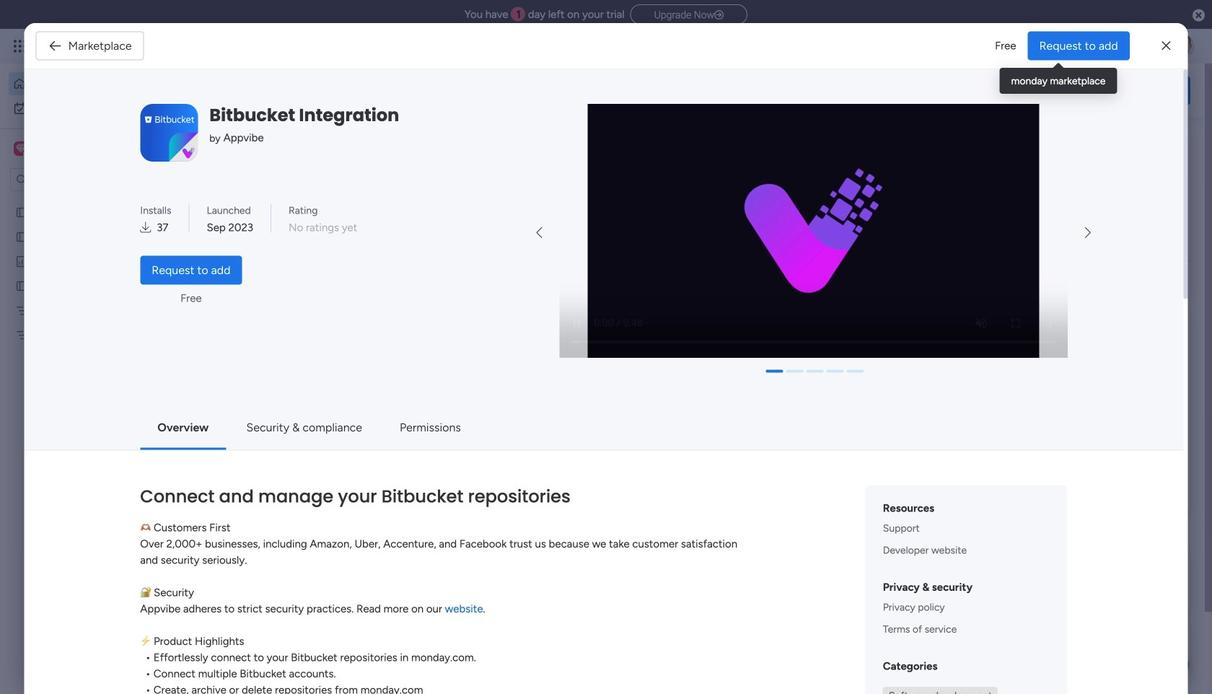 Task type: describe. For each thing, give the bounding box(es) containing it.
1 vertical spatial option
[[9, 97, 175, 120]]

0 vertical spatial workspace image
[[16, 141, 26, 157]]

0 vertical spatial workspace image
[[14, 141, 28, 157]]

1 horizontal spatial component image
[[713, 315, 726, 328]]

0 horizontal spatial public board image
[[15, 279, 29, 293]]

1 horizontal spatial public board image
[[713, 292, 729, 308]]

1 add to favorites image from the left
[[664, 293, 678, 307]]

0 vertical spatial dapulse x slim image
[[1162, 37, 1171, 54]]

component image
[[241, 492, 254, 505]]

marketplace arrow left image
[[537, 227, 542, 239]]

templates image image
[[987, 319, 1178, 419]]

Search in workspace field
[[30, 171, 121, 188]]

update feed image
[[988, 39, 1002, 53]]

1 vertical spatial component image
[[292, 686, 304, 694]]

2 add to favorites image from the left
[[900, 293, 914, 307]]

invite members image
[[1020, 39, 1034, 53]]

1 vertical spatial workspace image
[[256, 669, 273, 694]]

1 vertical spatial dapulse x slim image
[[1169, 134, 1186, 151]]



Task type: locate. For each thing, give the bounding box(es) containing it.
1 public board image from the top
[[15, 206, 29, 219]]

0 vertical spatial public board image
[[15, 206, 29, 219]]

1 horizontal spatial workspace image
[[247, 664, 281, 694]]

workspace image
[[14, 141, 28, 157], [247, 664, 281, 694]]

quick search results list box
[[223, 164, 940, 532]]

v2 bolt switch image
[[1098, 83, 1107, 99]]

workspace image
[[16, 141, 26, 157], [256, 669, 273, 694]]

dapulse x slim image
[[1162, 37, 1171, 54], [1169, 134, 1186, 151]]

component image
[[713, 315, 726, 328], [292, 686, 304, 694]]

workspace selection element
[[14, 140, 121, 159]]

close my workspaces image
[[223, 621, 240, 638]]

v2 download image
[[140, 220, 151, 236]]

2 public board image from the top
[[15, 230, 29, 244]]

search everything image
[[1087, 39, 1101, 53]]

0 horizontal spatial component image
[[292, 686, 304, 694]]

monday marketplace image
[[1051, 39, 1066, 53]]

app logo image
[[140, 104, 198, 162]]

0 vertical spatial component image
[[713, 315, 726, 328]]

help image
[[1119, 39, 1133, 53]]

2 vertical spatial option
[[0, 200, 184, 202]]

1 horizontal spatial workspace image
[[256, 669, 273, 694]]

list box
[[0, 197, 184, 542]]

dapulse rightstroke image
[[715, 10, 724, 21]]

option
[[9, 72, 175, 95], [9, 97, 175, 120], [0, 200, 184, 202]]

public board image
[[15, 206, 29, 219], [15, 230, 29, 244]]

marketplace arrow right image
[[1085, 227, 1091, 239]]

select product image
[[13, 39, 27, 53]]

terry turtle image
[[1172, 35, 1195, 58]]

v2 user feedback image
[[986, 82, 997, 99]]

1 vertical spatial public board image
[[15, 230, 29, 244]]

1 horizontal spatial add to favorites image
[[900, 293, 914, 307]]

1 vertical spatial workspace image
[[247, 664, 281, 694]]

public dashboard image
[[15, 255, 29, 268]]

0 horizontal spatial workspace image
[[14, 141, 28, 157]]

dapulse close image
[[1193, 8, 1205, 23]]

0 vertical spatial option
[[9, 72, 175, 95]]

add to favorites image
[[664, 293, 678, 307], [900, 293, 914, 307]]

0 horizontal spatial workspace image
[[16, 141, 26, 157]]

0 horizontal spatial add to favorites image
[[664, 293, 678, 307]]

public board image
[[15, 279, 29, 293], [713, 292, 729, 308]]



Task type: vqa. For each thing, say whether or not it's contained in the screenshot.
Search in workspace FIELD
yes



